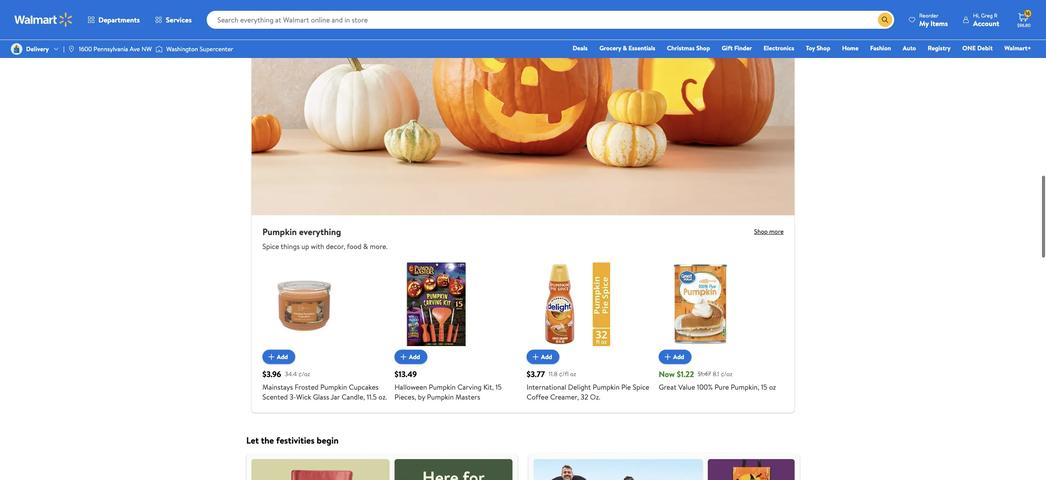 Task type: locate. For each thing, give the bounding box(es) containing it.
add to cart image
[[266, 352, 277, 363], [398, 352, 409, 363], [531, 352, 541, 363], [663, 352, 674, 363]]

add to cart image up now
[[663, 352, 674, 363]]

add button inside now $1.22 group
[[659, 350, 692, 364]]

1 add button from the left
[[263, 350, 295, 364]]

4 add from the left
[[674, 353, 685, 362]]

2 15 from the left
[[762, 382, 768, 392]]

4 add button from the left
[[659, 350, 692, 364]]

0 vertical spatial oz
[[571, 370, 577, 379]]

& right the 'grocery'
[[623, 44, 628, 53]]

15 right the kit,
[[496, 382, 502, 392]]

fashion
[[871, 44, 892, 53]]

r
[[995, 11, 998, 19]]

masters
[[456, 392, 481, 402]]

spice things up with decor, food & more.
[[263, 242, 388, 251]]

2 add to cart image from the left
[[398, 352, 409, 363]]

frosted
[[295, 382, 319, 392]]

oz right ¢/fl
[[571, 370, 577, 379]]

0 horizontal spatial  image
[[11, 43, 22, 55]]

shop right toy
[[817, 44, 831, 53]]

2 ¢/oz from the left
[[721, 370, 733, 379]]

|
[[63, 45, 65, 53]]

more.
[[370, 242, 388, 251]]

4 add to cart image from the left
[[663, 352, 674, 363]]

pieces,
[[395, 392, 417, 402]]

gift
[[722, 44, 733, 53]]

everything
[[299, 226, 341, 238]]

add button up $3.77
[[527, 350, 560, 364]]

walmart+
[[1005, 44, 1032, 53]]

add inside $13.49 group
[[409, 353, 421, 362]]

oz
[[571, 370, 577, 379], [770, 382, 777, 392]]

creamer,
[[551, 392, 579, 402]]

services button
[[148, 9, 200, 31]]

3 add from the left
[[541, 353, 553, 362]]

auto
[[904, 44, 917, 53]]

food
[[347, 242, 362, 251]]

decor,
[[326, 242, 346, 251]]

spice inside $3.77 11.8 ¢/fl oz international delight pumpkin pie spice coffee creamer, 32 oz.
[[633, 382, 650, 392]]

add up 11.8
[[541, 353, 553, 362]]

value
[[679, 382, 696, 392]]

add to cart image for $3.77
[[531, 352, 541, 363]]

$3.96 34.4 ¢/oz mainstays frosted pumpkin cupcakes scented 3-wick glass jar candle, 11.5 oz.
[[263, 369, 387, 402]]

add to cart image up $3.96
[[266, 352, 277, 363]]

2 horizontal spatial shop
[[817, 44, 831, 53]]

deals link
[[569, 43, 592, 53]]

¢/oz
[[299, 370, 310, 379], [721, 370, 733, 379]]

pure
[[715, 382, 730, 392]]

supercenter
[[200, 45, 233, 53]]

$13.49
[[395, 369, 417, 380]]

add button for $3.96
[[263, 350, 295, 364]]

1 horizontal spatial ¢/oz
[[721, 370, 733, 379]]

1 vertical spatial spice
[[633, 382, 650, 392]]

add button up $13.49
[[395, 350, 428, 364]]

1 horizontal spatial spice
[[633, 382, 650, 392]]

&
[[623, 44, 628, 53], [364, 242, 368, 251]]

0 vertical spatial &
[[623, 44, 628, 53]]

spice
[[263, 242, 279, 251], [633, 382, 650, 392]]

1 horizontal spatial 15
[[762, 382, 768, 392]]

electronics
[[764, 44, 795, 53]]

mainstays frosted pumpkin cupcakes scented 3-wick glass jar candle, 11.5 oz. image
[[263, 263, 346, 346]]

0 horizontal spatial spice
[[263, 242, 279, 251]]

$3.77 group
[[527, 263, 652, 402]]

 image for delivery
[[11, 43, 22, 55]]

great
[[659, 382, 677, 392]]

 image
[[11, 43, 22, 55], [68, 45, 75, 53]]

 image right |
[[68, 45, 75, 53]]

15 inside now $1.22 $1.47 8.1 ¢/oz great value 100% pure pumpkin, 15 oz
[[762, 382, 768, 392]]

add up $13.49
[[409, 353, 421, 362]]

shop inside shop more link
[[755, 227, 768, 236]]

0 horizontal spatial shop
[[697, 44, 711, 53]]

grocery
[[600, 44, 622, 53]]

2 add from the left
[[409, 353, 421, 362]]

oz inside now $1.22 $1.47 8.1 ¢/oz great value 100% pure pumpkin, 15 oz
[[770, 382, 777, 392]]

add to cart image up $3.77
[[531, 352, 541, 363]]

 image left the delivery
[[11, 43, 22, 55]]

shop left more
[[755, 227, 768, 236]]

essentials
[[629, 44, 656, 53]]

add button inside $3.77 group
[[527, 350, 560, 364]]

¢/oz up frosted
[[299, 370, 310, 379]]

2 add button from the left
[[395, 350, 428, 364]]

$1.47
[[698, 370, 712, 379]]

1 horizontal spatial &
[[623, 44, 628, 53]]

hi,
[[974, 11, 981, 19]]

shop inside 'christmas shop' link
[[697, 44, 711, 53]]

washington supercenter
[[166, 45, 233, 53]]

one
[[963, 44, 977, 53]]

add up 34.4
[[277, 353, 288, 362]]

spice left things
[[263, 242, 279, 251]]

& inside pumpkin everything list item
[[364, 242, 368, 251]]

shop right 'christmas'
[[697, 44, 711, 53]]

$13.49 halloween pumpkin carving kit, 15 pieces, by pumpkin masters
[[395, 369, 502, 402]]

shop
[[697, 44, 711, 53], [817, 44, 831, 53], [755, 227, 768, 236]]

search icon image
[[882, 16, 889, 23]]

kit,
[[484, 382, 494, 392]]

1 15 from the left
[[496, 382, 502, 392]]

 image
[[156, 45, 163, 54]]

shop for christmas shop
[[697, 44, 711, 53]]

oz right pumpkin,
[[770, 382, 777, 392]]

spice right the pie
[[633, 382, 650, 392]]

add button inside $3.96 group
[[263, 350, 295, 364]]

christmas shop
[[668, 44, 711, 53]]

add up $1.22 on the bottom
[[674, 353, 685, 362]]

15 right pumpkin,
[[762, 382, 768, 392]]

0 horizontal spatial 15
[[496, 382, 502, 392]]

add inside $3.96 group
[[277, 353, 288, 362]]

1 add to cart image from the left
[[266, 352, 277, 363]]

1 vertical spatial &
[[364, 242, 368, 251]]

add for now
[[674, 353, 685, 362]]

¢/oz right the 8.1 on the right of the page
[[721, 370, 733, 379]]

1 add from the left
[[277, 353, 288, 362]]

$1.22
[[677, 369, 695, 380]]

3 add to cart image from the left
[[531, 352, 541, 363]]

finder
[[735, 44, 753, 53]]

now $1.22 group
[[659, 263, 784, 392]]

$96.80
[[1018, 22, 1032, 28]]

grocery & essentials link
[[596, 43, 660, 53]]

add inside now $1.22 group
[[674, 353, 685, 362]]

15
[[496, 382, 502, 392], [762, 382, 768, 392]]

international
[[527, 382, 567, 392]]

add
[[277, 353, 288, 362], [409, 353, 421, 362], [541, 353, 553, 362], [674, 353, 685, 362]]

delight
[[569, 382, 591, 392]]

1 horizontal spatial shop
[[755, 227, 768, 236]]

& right food
[[364, 242, 368, 251]]

add button up now
[[659, 350, 692, 364]]

add button up $3.96
[[263, 350, 295, 364]]

list item
[[241, 454, 523, 480], [523, 454, 806, 480]]

hi, greg r account
[[974, 11, 1000, 28]]

pumpkin,
[[731, 382, 760, 392]]

add for $3.96
[[277, 353, 288, 362]]

1 horizontal spatial  image
[[68, 45, 75, 53]]

great value 100% pure pumpkin, 15 oz image
[[659, 263, 743, 346]]

departments button
[[80, 9, 148, 31]]

1 vertical spatial oz
[[770, 382, 777, 392]]

by
[[418, 392, 426, 402]]

shop inside toy shop link
[[817, 44, 831, 53]]

11.5
[[367, 392, 377, 402]]

1 horizontal spatial oz
[[770, 382, 777, 392]]

0 horizontal spatial oz
[[571, 370, 577, 379]]

list
[[241, 454, 806, 480]]

$3.77 11.8 ¢/fl oz international delight pumpkin pie spice coffee creamer, 32 oz.
[[527, 369, 650, 402]]

oz inside $3.77 11.8 ¢/fl oz international delight pumpkin pie spice coffee creamer, 32 oz.
[[571, 370, 577, 379]]

jar
[[331, 392, 340, 402]]

departments
[[98, 15, 140, 25]]

1 ¢/oz from the left
[[299, 370, 310, 379]]

add to cart image inside now $1.22 group
[[663, 352, 674, 363]]

now $1.22 $1.47 8.1 ¢/oz great value 100% pure pumpkin, 15 oz
[[659, 369, 777, 392]]

add to cart image up $13.49
[[398, 352, 409, 363]]

0 horizontal spatial &
[[364, 242, 368, 251]]

add button inside $13.49 group
[[395, 350, 428, 364]]

grocery & essentials
[[600, 44, 656, 53]]

add button
[[263, 350, 295, 364], [395, 350, 428, 364], [527, 350, 560, 364], [659, 350, 692, 364]]

100%
[[698, 382, 713, 392]]

$13.49 group
[[395, 263, 520, 402]]

clear search field text image
[[868, 16, 875, 23]]

delivery
[[26, 45, 49, 53]]

halloween pumpkin carving kit, 15 pieces, by pumpkin masters image
[[395, 263, 479, 346]]

more
[[770, 227, 784, 236]]

glass
[[313, 392, 329, 402]]

0 horizontal spatial ¢/oz
[[299, 370, 310, 379]]

the
[[261, 434, 274, 447]]

candle,
[[342, 392, 365, 402]]

add inside $3.77 group
[[541, 353, 553, 362]]

scented
[[263, 392, 288, 402]]

3 add button from the left
[[527, 350, 560, 364]]

1 list item from the left
[[241, 454, 523, 480]]

wick
[[296, 392, 311, 402]]



Task type: vqa. For each thing, say whether or not it's contained in the screenshot.
first list item from left
yes



Task type: describe. For each thing, give the bounding box(es) containing it.
$3.96
[[263, 369, 281, 380]]

15 inside the $13.49 halloween pumpkin carving kit, 15 pieces, by pumpkin masters
[[496, 382, 502, 392]]

1600 pennsylvania ave nw
[[79, 45, 152, 53]]

pumpkin inside $3.77 11.8 ¢/fl oz international delight pumpkin pie spice coffee creamer, 32 oz.
[[593, 382, 620, 392]]

coffee
[[527, 392, 549, 402]]

add for $3.77
[[541, 353, 553, 362]]

add button for now
[[659, 350, 692, 364]]

up
[[302, 242, 309, 251]]

pennsylvania
[[94, 45, 128, 53]]

toy shop link
[[803, 43, 835, 53]]

halloween
[[395, 382, 427, 392]]

pumpkin inside the $3.96 34.4 ¢/oz mainstays frosted pumpkin cupcakes scented 3-wick glass jar candle, 11.5 oz.
[[320, 382, 347, 392]]

registry
[[929, 44, 952, 53]]

Walmart Site-Wide search field
[[207, 11, 895, 29]]

oz.
[[379, 392, 387, 402]]

1600
[[79, 45, 92, 53]]

oz.
[[591, 392, 601, 402]]

my
[[920, 18, 930, 28]]

11.8
[[549, 370, 558, 379]]

add to cart image for $13.49
[[398, 352, 409, 363]]

let
[[246, 434, 259, 447]]

add button for $13.49
[[395, 350, 428, 364]]

add to cart image for now
[[663, 352, 674, 363]]

gift finder
[[722, 44, 753, 53]]

greg
[[982, 11, 994, 19]]

 image for 1600 pennsylvania ave nw
[[68, 45, 75, 53]]

pie
[[622, 382, 632, 392]]

items
[[931, 18, 949, 28]]

add button for $3.77
[[527, 350, 560, 364]]

shop more
[[755, 227, 784, 236]]

ave
[[130, 45, 140, 53]]

reorder
[[920, 11, 939, 19]]

Search search field
[[207, 11, 895, 29]]

34.4
[[285, 370, 297, 379]]

one debit
[[963, 44, 994, 53]]

32
[[581, 392, 589, 402]]

fashion link
[[867, 43, 896, 53]]

shop more link
[[755, 227, 784, 237]]

things
[[281, 242, 300, 251]]

¢/fl
[[560, 370, 569, 379]]

cupcakes
[[349, 382, 379, 392]]

2 list item from the left
[[523, 454, 806, 480]]

electronics link
[[760, 43, 799, 53]]

$3.96 group
[[263, 263, 388, 402]]

pumpkin everything list item
[[246, 0, 801, 413]]

¢/oz inside the $3.96 34.4 ¢/oz mainstays frosted pumpkin cupcakes scented 3-wick glass jar candle, 11.5 oz.
[[299, 370, 310, 379]]

gift finder link
[[718, 43, 757, 53]]

nw
[[142, 45, 152, 53]]

now
[[659, 369, 675, 380]]

let the festivities begin
[[246, 434, 339, 447]]

washington
[[166, 45, 198, 53]]

deals
[[573, 44, 588, 53]]

0 vertical spatial spice
[[263, 242, 279, 251]]

festivities
[[276, 434, 315, 447]]

spice things up with decor, food & more. image
[[252, 0, 795, 215]]

international delight pumpkin pie spice coffee creamer, 32 oz. image
[[527, 263, 611, 346]]

auto link
[[899, 43, 921, 53]]

account
[[974, 18, 1000, 28]]

home link
[[839, 43, 863, 53]]

begin
[[317, 434, 339, 447]]

16
[[1026, 10, 1031, 17]]

add to cart image for $3.96
[[266, 352, 277, 363]]

3-
[[290, 392, 296, 402]]

one debit link
[[959, 43, 998, 53]]

8.1
[[713, 370, 720, 379]]

with
[[311, 242, 324, 251]]

christmas shop link
[[664, 43, 715, 53]]

walmart image
[[14, 13, 73, 27]]

debit
[[978, 44, 994, 53]]

home
[[843, 44, 859, 53]]

walmart+ link
[[1001, 43, 1036, 53]]

shop for toy shop
[[817, 44, 831, 53]]

registry link
[[925, 43, 956, 53]]

carving
[[458, 382, 482, 392]]

christmas
[[668, 44, 695, 53]]

pumpkin everything
[[263, 226, 341, 238]]

add for $13.49
[[409, 353, 421, 362]]

toy
[[807, 44, 816, 53]]

¢/oz inside now $1.22 $1.47 8.1 ¢/oz great value 100% pure pumpkin, 15 oz
[[721, 370, 733, 379]]

$3.77
[[527, 369, 546, 380]]

services
[[166, 15, 192, 25]]

toy shop
[[807, 44, 831, 53]]



